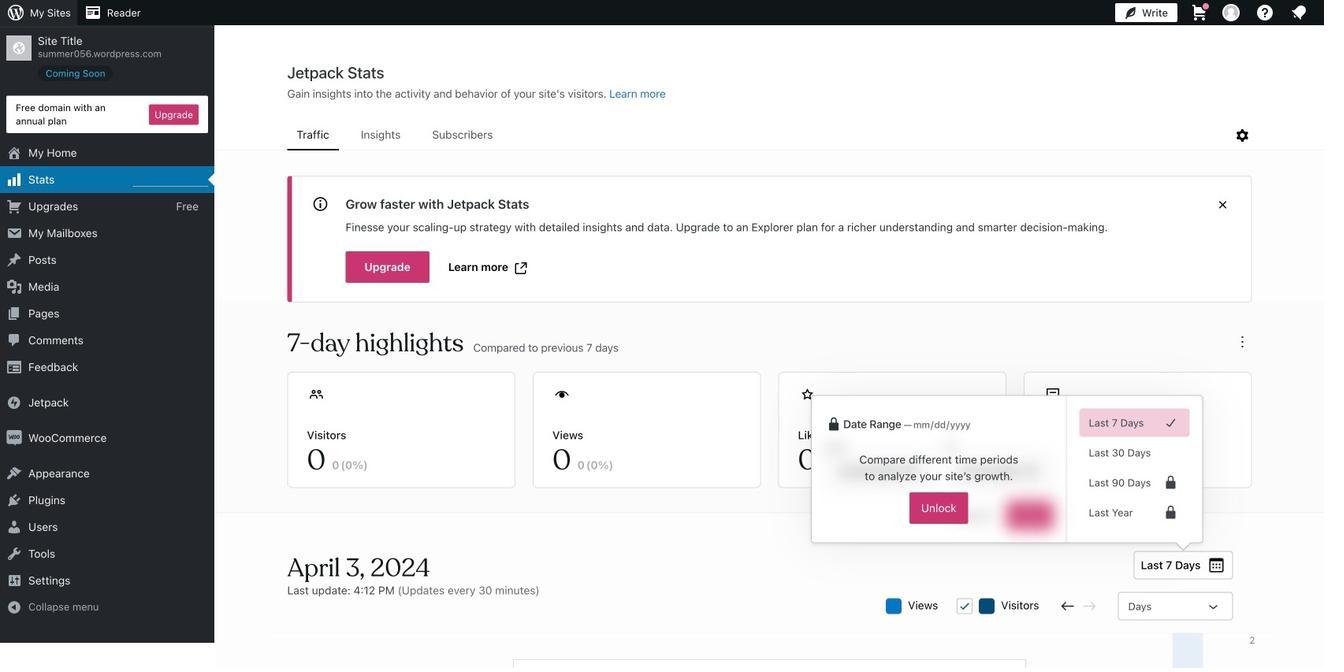 Task type: vqa. For each thing, say whether or not it's contained in the screenshot.
menu inside the Jetpack Stats main content
yes



Task type: locate. For each thing, give the bounding box(es) containing it.
close image
[[1214, 196, 1233, 214]]

tooltip
[[803, 395, 1203, 551]]

2 list item from the top
[[1317, 228, 1324, 287]]

2 img image from the top
[[6, 431, 22, 446]]

list item
[[1317, 154, 1324, 228], [1317, 228, 1324, 287]]

help image
[[1256, 3, 1275, 22]]

1 vertical spatial img image
[[6, 431, 22, 446]]

menu
[[287, 121, 1233, 151]]

none checkbox inside jetpack stats 'main content'
[[957, 599, 973, 615]]

None date field
[[912, 417, 995, 433], [825, 454, 933, 489], [945, 454, 1054, 489], [912, 417, 995, 433], [825, 454, 933, 489], [945, 454, 1054, 489]]

img image
[[6, 395, 22, 411], [6, 431, 22, 446]]

manage your notifications image
[[1290, 3, 1309, 22]]

1 img image from the top
[[6, 395, 22, 411]]

None checkbox
[[957, 599, 973, 615]]

my profile image
[[1223, 4, 1240, 21]]

menu inside jetpack stats 'main content'
[[287, 121, 1233, 151]]

0 vertical spatial img image
[[6, 395, 22, 411]]



Task type: describe. For each thing, give the bounding box(es) containing it.
jetpack stats main content
[[215, 62, 1324, 669]]

1 list item from the top
[[1317, 154, 1324, 228]]

highest hourly views 0 image
[[133, 177, 208, 187]]

my shopping cart image
[[1190, 3, 1209, 22]]



